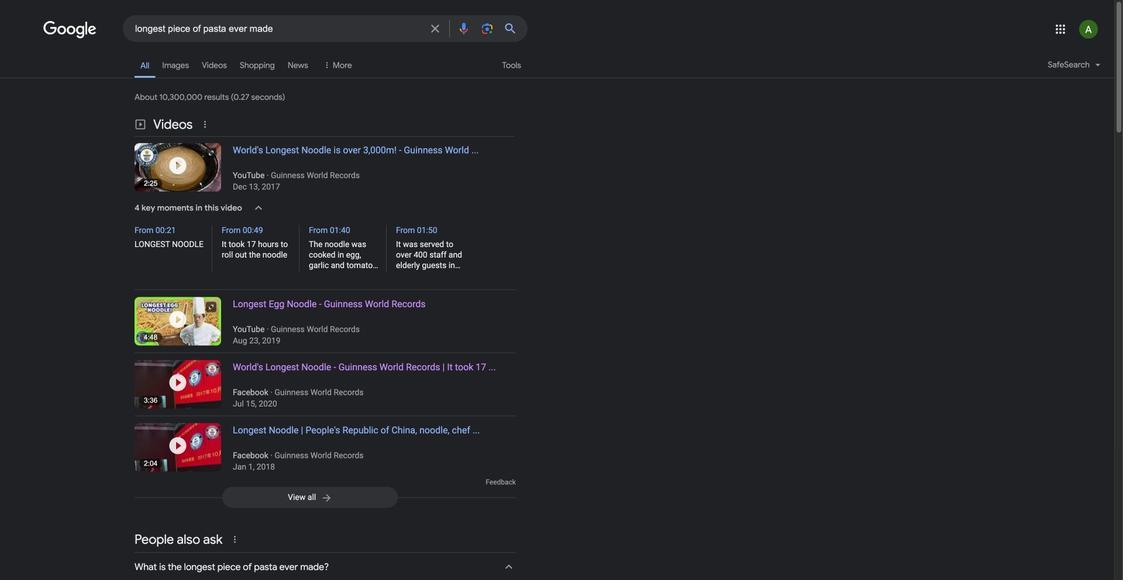Task type: describe. For each thing, give the bounding box(es) containing it.
google image
[[43, 21, 97, 39]]

4 heading from the top
[[221, 424, 516, 472]]

2 heading from the top
[[221, 297, 516, 346]]

Search text field
[[135, 22, 421, 37]]

1 heading from the top
[[221, 143, 516, 192]]



Task type: vqa. For each thing, say whether or not it's contained in the screenshot.
third "HEADING" from the bottom
yes



Task type: locate. For each thing, give the bounding box(es) containing it.
search by voice image
[[457, 22, 471, 36]]

3 heading from the top
[[221, 361, 516, 409]]

navigation
[[0, 51, 1114, 85]]

None search field
[[0, 15, 528, 42]]

heading
[[221, 143, 516, 192], [221, 297, 516, 346], [221, 361, 516, 409], [221, 424, 516, 472]]

search by image image
[[480, 22, 494, 36]]



